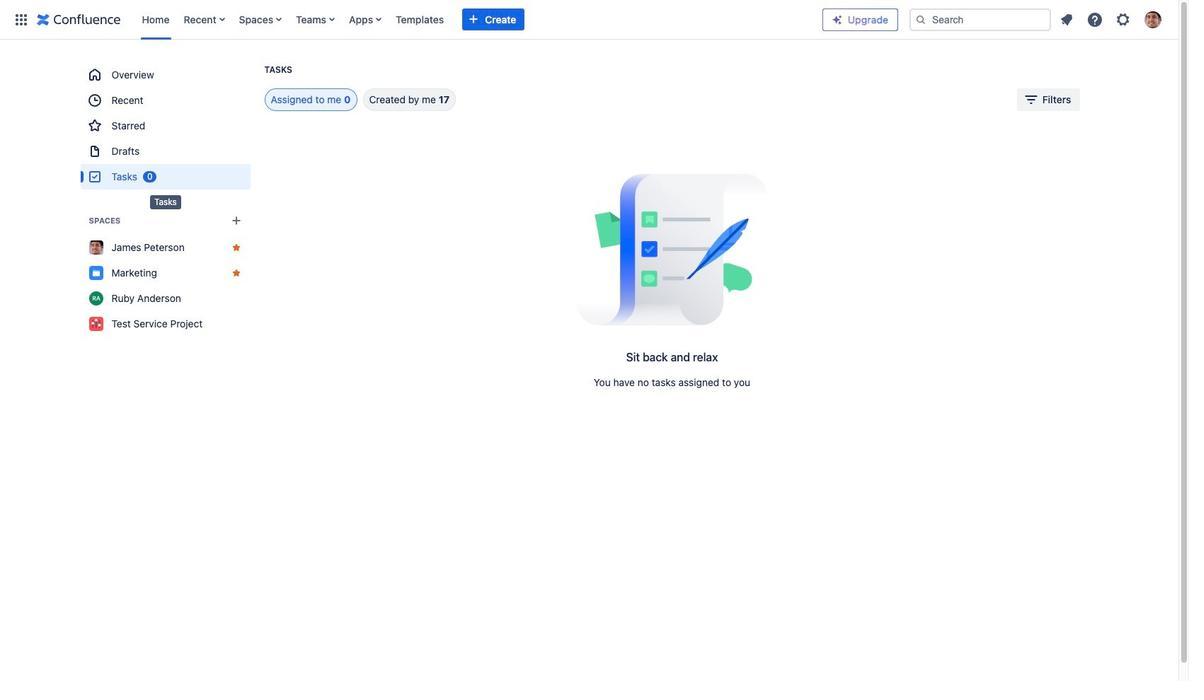 Task type: vqa. For each thing, say whether or not it's contained in the screenshot.
the appswitcher icon
yes



Task type: describe. For each thing, give the bounding box(es) containing it.
settings icon image
[[1115, 11, 1132, 28]]

your profile and preferences image
[[1145, 11, 1162, 28]]

help icon image
[[1087, 11, 1104, 28]]

unstar this space image
[[230, 242, 242, 253]]

global element
[[8, 0, 823, 39]]

unstar this space image
[[230, 268, 242, 279]]

list for premium image
[[1054, 7, 1170, 32]]

notification icon image
[[1058, 11, 1075, 28]]

create a space image
[[228, 212, 245, 229]]

Search field
[[910, 8, 1051, 31]]

search image
[[915, 14, 927, 25]]

appswitcher icon image
[[13, 11, 30, 28]]



Task type: locate. For each thing, give the bounding box(es) containing it.
list for appswitcher icon
[[135, 0, 823, 39]]

1 horizontal spatial list
[[1054, 7, 1170, 32]]

group
[[80, 62, 250, 190]]

None search field
[[910, 8, 1051, 31]]

0 horizontal spatial list
[[135, 0, 823, 39]]

tab list
[[247, 88, 456, 111]]

confluence image
[[37, 11, 121, 28], [37, 11, 121, 28]]

banner
[[0, 0, 1179, 40]]

premium image
[[832, 14, 843, 25]]

list
[[135, 0, 823, 39], [1054, 7, 1170, 32]]



